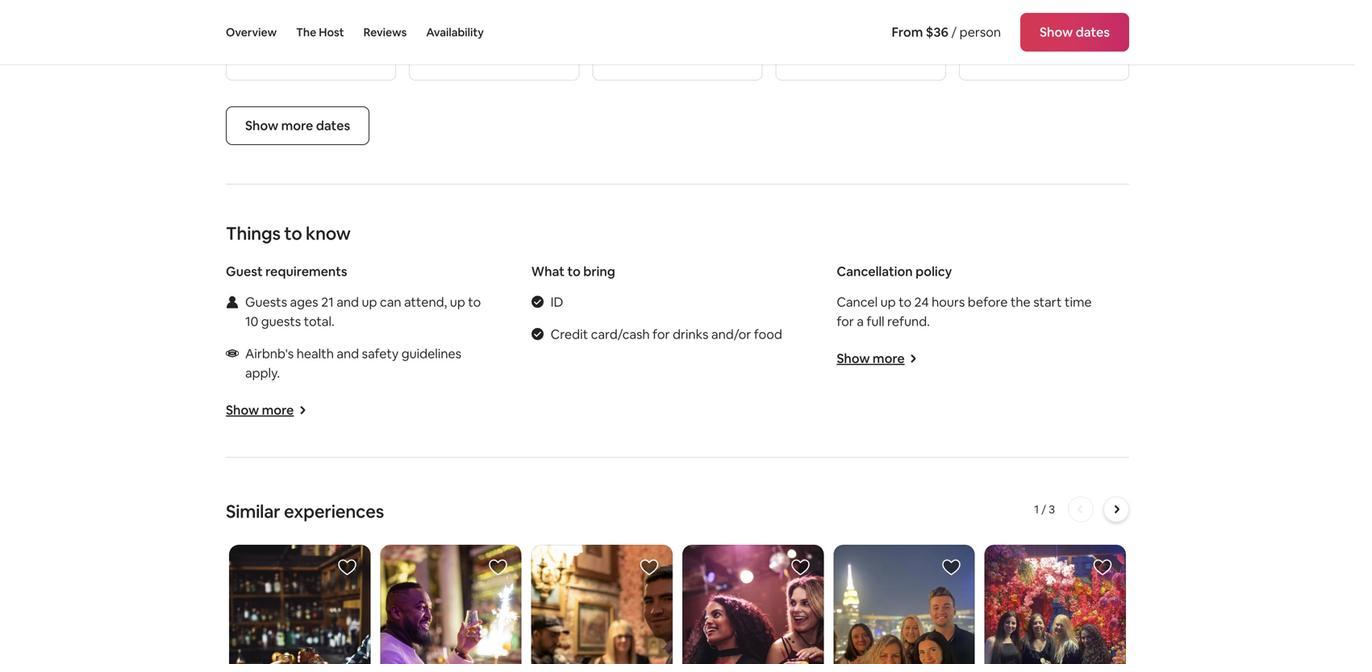 Task type: describe. For each thing, give the bounding box(es) containing it.
cancel
[[837, 294, 878, 311]]

0 vertical spatial more
[[281, 117, 313, 134]]

airbnb's health and safety guidelines apply.
[[245, 346, 462, 382]]

the
[[1011, 294, 1031, 311]]

/ person
[[1005, 2, 1055, 19]]

know
[[306, 222, 351, 245]]

guest
[[226, 263, 263, 280]]

can
[[380, 294, 401, 311]]

food
[[754, 326, 783, 343]]

overview
[[226, 25, 277, 40]]

show more dates
[[245, 117, 350, 134]]

0 vertical spatial /
[[1005, 2, 1011, 19]]

6 save this experience image from the left
[[1093, 558, 1113, 578]]

3 save this experience image from the left
[[640, 558, 659, 578]]

host
[[319, 25, 344, 40]]

cancellation policy
[[837, 263, 952, 280]]

bring
[[584, 263, 615, 280]]

guests
[[261, 313, 301, 330]]

attend,
[[404, 294, 447, 311]]

and inside airbnb's health and safety guidelines apply.
[[337, 346, 359, 362]]

more for show more button at left
[[262, 402, 294, 419]]

more for show more "link"
[[873, 351, 905, 367]]

show more for show more "link"
[[837, 351, 905, 367]]

drinks
[[673, 326, 709, 343]]

policy
[[916, 263, 952, 280]]

ages
[[290, 294, 318, 311]]

to left know in the top left of the page
[[284, 222, 302, 245]]

health
[[297, 346, 334, 362]]

what to bring
[[531, 263, 615, 280]]

cancel up to 24 hours before the start time for a full refund.
[[837, 294, 1092, 330]]

show inside "link"
[[1040, 24, 1073, 40]]

credit card/cash for drinks and/or food
[[551, 326, 783, 343]]

show more for show more button at left
[[226, 402, 294, 419]]

4 save this experience image from the left
[[791, 558, 810, 578]]

and inside guests ages 21 and up can attend, up to 10 guests total.
[[337, 294, 359, 311]]

from
[[892, 24, 923, 40]]

for inside the "cancel up to 24 hours before the start time for a full refund."
[[837, 313, 854, 330]]

guidelines
[[402, 346, 462, 362]]

a
[[857, 313, 864, 330]]

guest requirements
[[226, 263, 347, 280]]

show dates
[[1040, 24, 1110, 40]]

show more button
[[226, 402, 307, 419]]

reviews
[[364, 25, 407, 40]]

1 up from the left
[[362, 294, 377, 311]]



Task type: vqa. For each thing, say whether or not it's contained in the screenshot.
and in the GUESTS AGES 21 AND UP CAN ATTEND, UP TO 10 GUESTS TOTAL.
yes



Task type: locate. For each thing, give the bounding box(es) containing it.
apply.
[[245, 365, 280, 382]]

show dates link
[[1021, 13, 1130, 52]]

10
[[245, 313, 258, 330]]

requirements
[[266, 263, 347, 280]]

0 vertical spatial show more
[[837, 351, 905, 367]]

and left safety
[[337, 346, 359, 362]]

refund.
[[888, 313, 930, 330]]

similar experiences
[[226, 501, 384, 524]]

show more down apply.
[[226, 402, 294, 419]]

hours
[[932, 294, 965, 311]]

2 up from the left
[[450, 294, 465, 311]]

show more
[[837, 351, 905, 367], [226, 402, 294, 419]]

2 horizontal spatial up
[[881, 294, 896, 311]]

up
[[362, 294, 377, 311], [450, 294, 465, 311], [881, 294, 896, 311]]

1 horizontal spatial show more
[[837, 351, 905, 367]]

1 save this experience image from the left
[[338, 558, 357, 578]]

things to know
[[226, 222, 351, 245]]

/ left show dates "link"
[[1005, 2, 1011, 19]]

person up show dates
[[1014, 2, 1055, 19]]

start
[[1034, 294, 1062, 311]]

0 horizontal spatial dates
[[316, 117, 350, 134]]

dates inside show dates "link"
[[1076, 24, 1110, 40]]

cancellation
[[837, 263, 913, 280]]

for left a
[[837, 313, 854, 330]]

show
[[1040, 24, 1073, 40], [245, 117, 279, 134], [837, 351, 870, 367], [226, 402, 259, 419]]

3 up from the left
[[881, 294, 896, 311]]

experiences
[[284, 501, 384, 524]]

person right $36
[[960, 24, 1001, 40]]

1 vertical spatial more
[[873, 351, 905, 367]]

for
[[837, 313, 854, 330], [653, 326, 670, 343]]

/ right $36
[[952, 24, 957, 40]]

up inside the "cancel up to 24 hours before the start time for a full refund."
[[881, 294, 896, 311]]

to left 24
[[899, 294, 912, 311]]

1 vertical spatial and
[[337, 346, 359, 362]]

1 horizontal spatial /
[[1005, 2, 1011, 19]]

safety
[[362, 346, 399, 362]]

time
[[1065, 294, 1092, 311]]

1 horizontal spatial dates
[[1076, 24, 1110, 40]]

2 vertical spatial more
[[262, 402, 294, 419]]

show more dates link
[[226, 106, 370, 145]]

2 vertical spatial /
[[1042, 503, 1047, 517]]

for left drinks
[[653, 326, 670, 343]]

1 vertical spatial dates
[[316, 117, 350, 134]]

/
[[1005, 2, 1011, 19], [952, 24, 957, 40], [1042, 503, 1047, 517]]

0 vertical spatial dates
[[1076, 24, 1110, 40]]

things
[[226, 222, 281, 245]]

and
[[337, 294, 359, 311], [337, 346, 359, 362]]

guests ages 21 and up can attend, up to 10 guests total.
[[245, 294, 481, 330]]

the
[[296, 25, 316, 40]]

1 and from the top
[[337, 294, 359, 311]]

0 vertical spatial person
[[1014, 2, 1055, 19]]

credit
[[551, 326, 588, 343]]

full
[[867, 313, 885, 330]]

availability
[[426, 25, 484, 40]]

5 save this experience image from the left
[[942, 558, 961, 578]]

24
[[915, 294, 929, 311]]

0 horizontal spatial for
[[653, 326, 670, 343]]

the host button
[[296, 0, 344, 65]]

0 horizontal spatial person
[[960, 24, 1001, 40]]

up right attend,
[[450, 294, 465, 311]]

similar
[[226, 501, 280, 524]]

0 vertical spatial and
[[337, 294, 359, 311]]

1 vertical spatial /
[[952, 24, 957, 40]]

to right attend,
[[468, 294, 481, 311]]

card/cash
[[591, 326, 650, 343]]

what
[[531, 263, 565, 280]]

up up the full
[[881, 294, 896, 311]]

to inside guests ages 21 and up can attend, up to 10 guests total.
[[468, 294, 481, 311]]

3
[[1049, 503, 1055, 517]]

1 vertical spatial person
[[960, 24, 1001, 40]]

availability button
[[426, 0, 484, 65]]

up left can in the top left of the page
[[362, 294, 377, 311]]

overview button
[[226, 0, 277, 65]]

dates
[[1076, 24, 1110, 40], [316, 117, 350, 134]]

1 horizontal spatial person
[[1014, 2, 1055, 19]]

to inside the "cancel up to 24 hours before the start time for a full refund."
[[899, 294, 912, 311]]

from $36 / person
[[892, 24, 1001, 40]]

1 horizontal spatial up
[[450, 294, 465, 311]]

21
[[321, 294, 334, 311]]

save this experience image
[[338, 558, 357, 578], [489, 558, 508, 578], [640, 558, 659, 578], [791, 558, 810, 578], [942, 558, 961, 578], [1093, 558, 1113, 578]]

show more link
[[837, 351, 918, 367]]

dates inside show more dates link
[[316, 117, 350, 134]]

/ right 1
[[1042, 503, 1047, 517]]

the host
[[296, 25, 344, 40]]

id
[[551, 294, 563, 311]]

1 / 3
[[1035, 503, 1055, 517]]

reviews button
[[364, 0, 407, 65]]

$36
[[926, 24, 949, 40]]

1 vertical spatial show more
[[226, 402, 294, 419]]

airbnb's
[[245, 346, 294, 362]]

more
[[281, 117, 313, 134], [873, 351, 905, 367], [262, 402, 294, 419]]

2 and from the top
[[337, 346, 359, 362]]

1
[[1035, 503, 1039, 517]]

guests
[[245, 294, 287, 311]]

to
[[284, 222, 302, 245], [567, 263, 581, 280], [468, 294, 481, 311], [899, 294, 912, 311]]

before
[[968, 294, 1008, 311]]

and/or
[[712, 326, 751, 343]]

0 horizontal spatial show more
[[226, 402, 294, 419]]

and right 21
[[337, 294, 359, 311]]

0 horizontal spatial /
[[952, 24, 957, 40]]

person
[[1014, 2, 1055, 19], [960, 24, 1001, 40]]

show more down the full
[[837, 351, 905, 367]]

to left bring
[[567, 263, 581, 280]]

total.
[[304, 313, 335, 330]]

2 horizontal spatial /
[[1042, 503, 1047, 517]]

2 save this experience image from the left
[[489, 558, 508, 578]]

0 horizontal spatial up
[[362, 294, 377, 311]]

1 horizontal spatial for
[[837, 313, 854, 330]]



